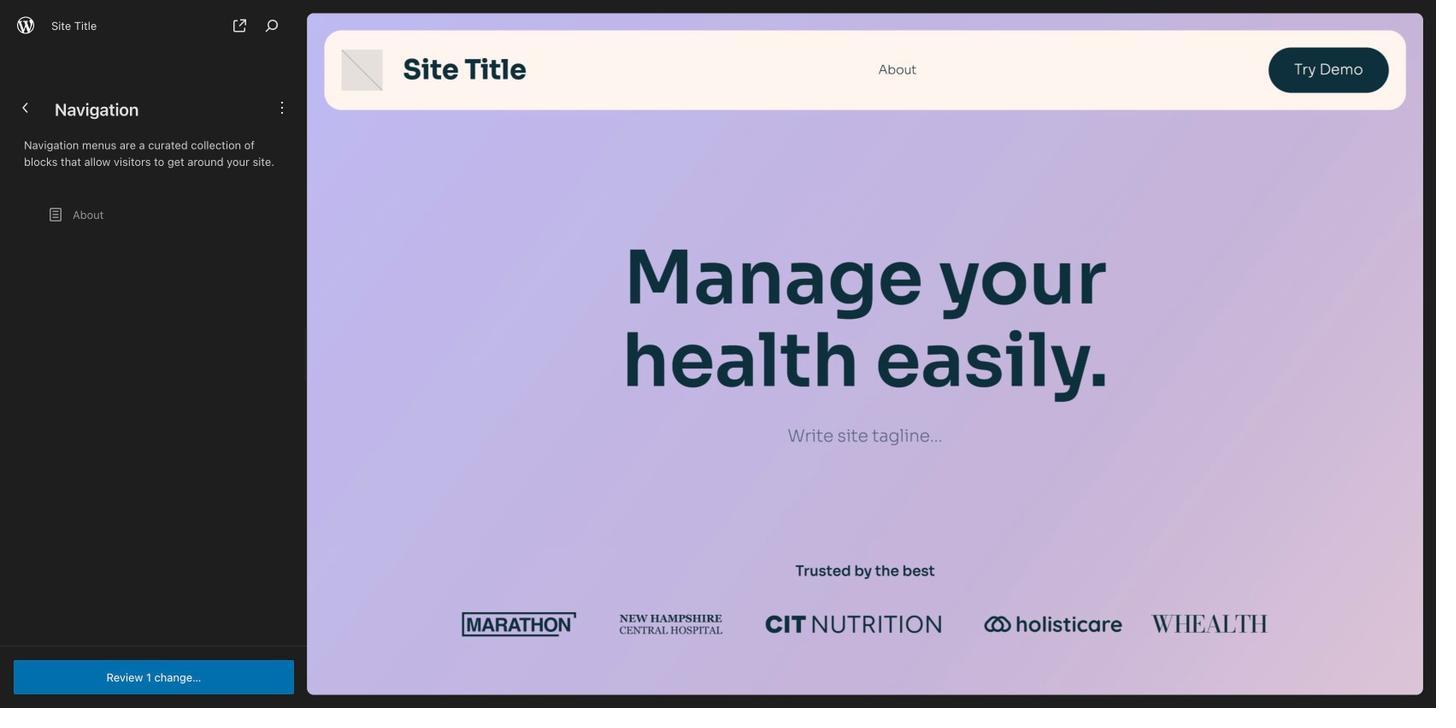 Task type: vqa. For each thing, say whether or not it's contained in the screenshot.
"Back" icon
yes



Task type: locate. For each thing, give the bounding box(es) containing it.
view site (opens in a new tab) image
[[230, 15, 250, 36]]

actions image
[[272, 98, 293, 118]]

back image
[[15, 98, 36, 118]]



Task type: describe. For each thing, give the bounding box(es) containing it.
open command palette image
[[262, 15, 282, 36]]



